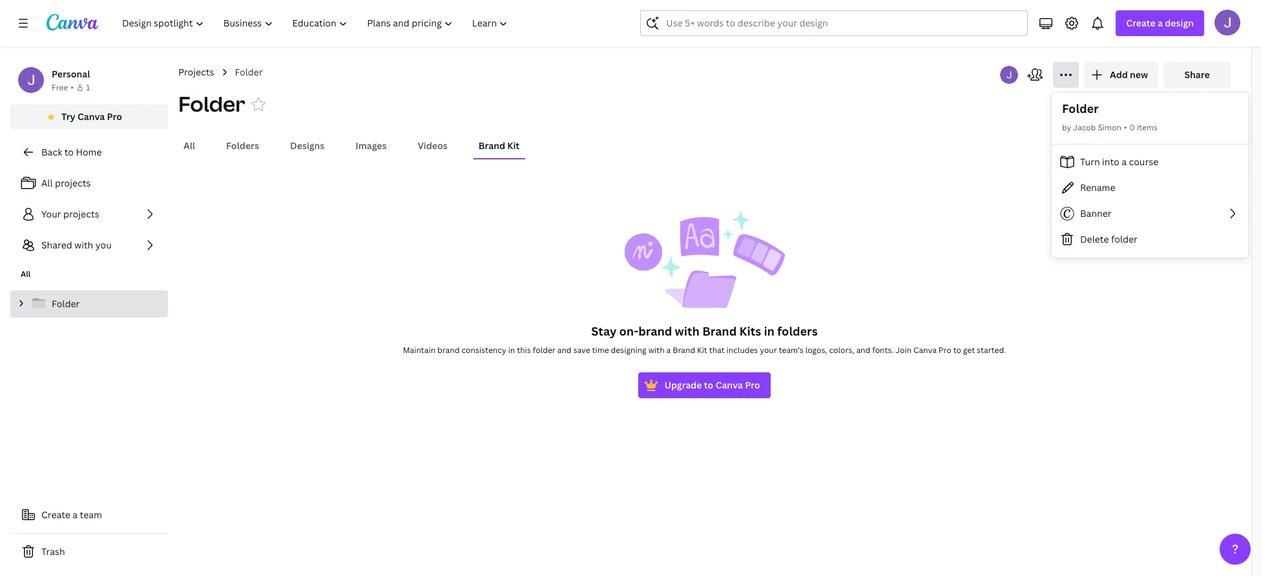 Task type: vqa. For each thing, say whether or not it's contained in the screenshot.
right "With"
yes



Task type: locate. For each thing, give the bounding box(es) containing it.
create left design
[[1127, 17, 1156, 29]]

kit
[[508, 140, 520, 152], [698, 345, 708, 356]]

1 and from the left
[[558, 345, 572, 356]]

0 horizontal spatial all
[[21, 269, 31, 280]]

canva down that
[[716, 379, 743, 392]]

create left team
[[41, 509, 70, 522]]

0 vertical spatial brand
[[479, 140, 506, 152]]

2 and from the left
[[857, 345, 871, 356]]

all
[[184, 140, 195, 152], [41, 177, 53, 189], [21, 269, 31, 280]]

try
[[61, 111, 75, 123]]

delete
[[1081, 233, 1110, 246]]

consistency
[[462, 345, 507, 356]]

turn
[[1081, 156, 1101, 168]]

designs button
[[285, 134, 330, 158]]

1 horizontal spatial in
[[764, 324, 775, 339]]

projects link
[[178, 65, 214, 80]]

jacob simon image
[[1215, 10, 1241, 36]]

to for upgrade to canva pro
[[704, 379, 714, 392]]

0 horizontal spatial in
[[508, 345, 515, 356]]

banner
[[1081, 207, 1112, 220]]

projects for all projects
[[55, 177, 91, 189]]

videos
[[418, 140, 448, 152]]

0 horizontal spatial brand
[[479, 140, 506, 152]]

2 horizontal spatial canva
[[914, 345, 937, 356]]

create a design
[[1127, 17, 1195, 29]]

0 horizontal spatial kit
[[508, 140, 520, 152]]

0 vertical spatial with
[[74, 239, 93, 251]]

a left team
[[73, 509, 78, 522]]

free
[[52, 82, 68, 93]]

create
[[1127, 17, 1156, 29], [41, 509, 70, 522]]

0 vertical spatial create
[[1127, 17, 1156, 29]]

1 horizontal spatial canva
[[716, 379, 743, 392]]

projects
[[55, 177, 91, 189], [63, 208, 99, 220]]

pro inside button
[[745, 379, 761, 392]]

with left you
[[74, 239, 93, 251]]

create a design button
[[1117, 10, 1205, 36]]

brand
[[479, 140, 506, 152], [703, 324, 737, 339], [673, 345, 696, 356]]

canva
[[78, 111, 105, 123], [914, 345, 937, 356], [716, 379, 743, 392]]

simon
[[1098, 122, 1122, 133]]

in left "this" in the left of the page
[[508, 345, 515, 356]]

0 horizontal spatial pro
[[107, 111, 122, 123]]

design
[[1166, 17, 1195, 29]]

to right back
[[64, 146, 74, 158]]

personal
[[52, 68, 90, 80]]

1 vertical spatial to
[[954, 345, 962, 356]]

folder up jacob
[[1063, 101, 1099, 116]]

1 horizontal spatial brand
[[639, 324, 673, 339]]

to for back to home
[[64, 146, 74, 158]]

a left design
[[1158, 17, 1163, 29]]

0 vertical spatial to
[[64, 146, 74, 158]]

and left fonts.
[[857, 345, 871, 356]]

0 vertical spatial in
[[764, 324, 775, 339]]

folder right "this" in the left of the page
[[533, 345, 556, 356]]

back to home
[[41, 146, 102, 158]]

a
[[1158, 17, 1163, 29], [1122, 156, 1127, 168], [667, 345, 671, 356], [73, 509, 78, 522]]

Search search field
[[667, 11, 1003, 36]]

2 vertical spatial canva
[[716, 379, 743, 392]]

on-
[[620, 324, 639, 339]]

0 horizontal spatial to
[[64, 146, 74, 158]]

0 horizontal spatial canva
[[78, 111, 105, 123]]

0 vertical spatial all
[[184, 140, 195, 152]]

with up upgrade
[[675, 324, 700, 339]]

2 horizontal spatial with
[[675, 324, 700, 339]]

0 horizontal spatial with
[[74, 239, 93, 251]]

1 horizontal spatial with
[[649, 345, 665, 356]]

pro up back to home link
[[107, 111, 122, 123]]

2 vertical spatial pro
[[745, 379, 761, 392]]

by
[[1063, 122, 1072, 133]]

and left save
[[558, 345, 572, 356]]

canva right join
[[914, 345, 937, 356]]

folder right the delete
[[1112, 233, 1138, 246]]

add
[[1111, 69, 1128, 81]]

1 horizontal spatial pro
[[745, 379, 761, 392]]

0 vertical spatial kit
[[508, 140, 520, 152]]

logos,
[[806, 345, 828, 356]]

0 vertical spatial folder
[[1112, 233, 1138, 246]]

banner button
[[1052, 201, 1249, 227]]

a inside dropdown button
[[1158, 17, 1163, 29]]

create inside dropdown button
[[1127, 17, 1156, 29]]

brand kit button
[[474, 134, 525, 158]]

a up upgrade
[[667, 345, 671, 356]]

team
[[80, 509, 102, 522]]

rename button
[[1052, 175, 1249, 201]]

0 horizontal spatial brand
[[438, 345, 460, 356]]

this
[[517, 345, 531, 356]]

rename
[[1081, 182, 1116, 194]]

brand left that
[[673, 345, 696, 356]]

0 vertical spatial canva
[[78, 111, 105, 123]]

pro
[[107, 111, 122, 123], [939, 345, 952, 356], [745, 379, 761, 392]]

brand up that
[[703, 324, 737, 339]]

brand up designing
[[639, 324, 673, 339]]

1 vertical spatial folder
[[533, 345, 556, 356]]

1 horizontal spatial folder
[[1112, 233, 1138, 246]]

list
[[10, 171, 168, 259]]

1 horizontal spatial all
[[41, 177, 53, 189]]

team's
[[779, 345, 804, 356]]

create inside 'button'
[[41, 509, 70, 522]]

1 horizontal spatial to
[[704, 379, 714, 392]]

create a team
[[41, 509, 102, 522]]

2 vertical spatial to
[[704, 379, 714, 392]]

to inside button
[[704, 379, 714, 392]]

all projects
[[41, 177, 91, 189]]

add new
[[1111, 69, 1149, 81]]

0 horizontal spatial folder
[[533, 345, 556, 356]]

1 vertical spatial folder link
[[10, 291, 168, 318]]

1 horizontal spatial folder link
[[235, 65, 263, 80]]

folder down shared
[[52, 298, 80, 310]]

0
[[1130, 122, 1136, 133]]

into
[[1103, 156, 1120, 168]]

share button
[[1164, 62, 1231, 88]]

1 vertical spatial kit
[[698, 345, 708, 356]]

designing
[[611, 345, 647, 356]]

1 vertical spatial pro
[[939, 345, 952, 356]]

brand right maintain
[[438, 345, 460, 356]]

all inside 'link'
[[41, 177, 53, 189]]

1 vertical spatial canva
[[914, 345, 937, 356]]

folder link down shared with you link
[[10, 291, 168, 318]]

folder link up folder button
[[235, 65, 263, 80]]

None search field
[[641, 10, 1029, 36]]

shared with you link
[[10, 233, 168, 259]]

0 items
[[1130, 122, 1158, 133]]

with right designing
[[649, 345, 665, 356]]

2 horizontal spatial brand
[[703, 324, 737, 339]]

that
[[710, 345, 725, 356]]

1 horizontal spatial and
[[857, 345, 871, 356]]

to right upgrade
[[704, 379, 714, 392]]

stay
[[592, 324, 617, 339]]

all inside button
[[184, 140, 195, 152]]

folder
[[1112, 233, 1138, 246], [533, 345, 556, 356]]

0 horizontal spatial create
[[41, 509, 70, 522]]

0 vertical spatial projects
[[55, 177, 91, 189]]

brand
[[639, 324, 673, 339], [438, 345, 460, 356]]

your
[[41, 208, 61, 220]]

projects right your
[[63, 208, 99, 220]]

to
[[64, 146, 74, 158], [954, 345, 962, 356], [704, 379, 714, 392]]

items
[[1138, 122, 1158, 133]]

1 vertical spatial projects
[[63, 208, 99, 220]]

brand kit
[[479, 140, 520, 152]]

pro left get
[[939, 345, 952, 356]]

projects
[[178, 66, 214, 78]]

delete folder
[[1081, 233, 1138, 246]]

1 horizontal spatial brand
[[673, 345, 696, 356]]

folder inside button
[[1112, 233, 1138, 246]]

folder up folder button
[[235, 66, 263, 78]]

to left get
[[954, 345, 962, 356]]

by jacob simon
[[1063, 122, 1122, 133]]

2 horizontal spatial pro
[[939, 345, 952, 356]]

join
[[896, 345, 912, 356]]

folder
[[235, 66, 263, 78], [178, 90, 245, 118], [1063, 101, 1099, 116], [52, 298, 80, 310]]

0 vertical spatial brand
[[639, 324, 673, 339]]

in right kits
[[764, 324, 775, 339]]

brand right videos
[[479, 140, 506, 152]]

a right into
[[1122, 156, 1127, 168]]

0 vertical spatial pro
[[107, 111, 122, 123]]

1 vertical spatial create
[[41, 509, 70, 522]]

0 horizontal spatial and
[[558, 345, 572, 356]]

projects down back to home at the left of page
[[55, 177, 91, 189]]

pro down includes
[[745, 379, 761, 392]]

your
[[760, 345, 777, 356]]

projects inside 'link'
[[55, 177, 91, 189]]

with
[[74, 239, 93, 251], [675, 324, 700, 339], [649, 345, 665, 356]]

1 vertical spatial all
[[41, 177, 53, 189]]

folder button
[[178, 90, 245, 118]]

1 horizontal spatial create
[[1127, 17, 1156, 29]]

in
[[764, 324, 775, 339], [508, 345, 515, 356]]

2 horizontal spatial all
[[184, 140, 195, 152]]

2 horizontal spatial to
[[954, 345, 962, 356]]

and
[[558, 345, 572, 356], [857, 345, 871, 356]]

1 horizontal spatial kit
[[698, 345, 708, 356]]

canva right try
[[78, 111, 105, 123]]

1 vertical spatial brand
[[703, 324, 737, 339]]



Task type: describe. For each thing, give the bounding box(es) containing it.
new
[[1131, 69, 1149, 81]]

time
[[592, 345, 609, 356]]

maintain
[[403, 345, 436, 356]]

you
[[95, 239, 112, 251]]

canva inside button
[[716, 379, 743, 392]]

1 vertical spatial in
[[508, 345, 515, 356]]

jacob
[[1074, 122, 1097, 133]]

pro inside stay on-brand with brand kits in folders maintain brand consistency in this folder and save time designing with a brand kit that includes your team's logos, colors, and fonts. join canva pro to get started.
[[939, 345, 952, 356]]

stay on-brand with brand kits in folders maintain brand consistency in this folder and save time designing with a brand kit that includes your team's logos, colors, and fonts. join canva pro to get started.
[[403, 324, 1007, 356]]

shared
[[41, 239, 72, 251]]

create a team button
[[10, 503, 168, 529]]

1 vertical spatial brand
[[438, 345, 460, 356]]

1
[[86, 82, 90, 93]]

trash
[[41, 546, 65, 558]]

turn into a course button
[[1052, 149, 1249, 175]]

2 vertical spatial brand
[[673, 345, 696, 356]]

turn into a course
[[1081, 156, 1159, 168]]

folder down "projects" 'link'
[[178, 90, 245, 118]]

2 vertical spatial all
[[21, 269, 31, 280]]

folders
[[778, 324, 818, 339]]

a inside button
[[1122, 156, 1127, 168]]

back to home link
[[10, 140, 168, 165]]

trash link
[[10, 540, 168, 566]]

pro inside button
[[107, 111, 122, 123]]

a inside stay on-brand with brand kits in folders maintain brand consistency in this folder and save time designing with a brand kit that includes your team's logos, colors, and fonts. join canva pro to get started.
[[667, 345, 671, 356]]

kit inside stay on-brand with brand kits in folders maintain brand consistency in this folder and save time designing with a brand kit that includes your team's logos, colors, and fonts. join canva pro to get started.
[[698, 345, 708, 356]]

videos button
[[413, 134, 453, 158]]

create for create a team
[[41, 509, 70, 522]]

includes
[[727, 345, 758, 356]]

free •
[[52, 82, 74, 93]]

canva inside button
[[78, 111, 105, 123]]

try canva pro
[[61, 111, 122, 123]]

•
[[71, 82, 74, 93]]

your projects link
[[10, 202, 168, 228]]

create for create a design
[[1127, 17, 1156, 29]]

designs
[[290, 140, 325, 152]]

try canva pro button
[[10, 105, 168, 129]]

upgrade to canva pro button
[[639, 373, 771, 399]]

fonts.
[[873, 345, 894, 356]]

all for all projects
[[41, 177, 53, 189]]

started.
[[977, 345, 1007, 356]]

upgrade
[[665, 379, 702, 392]]

upgrade to canva pro
[[665, 379, 761, 392]]

save
[[574, 345, 591, 356]]

canva inside stay on-brand with brand kits in folders maintain brand consistency in this folder and save time designing with a brand kit that includes your team's logos, colors, and fonts. join canva pro to get started.
[[914, 345, 937, 356]]

brand inside button
[[479, 140, 506, 152]]

add new button
[[1085, 62, 1159, 88]]

projects for your projects
[[63, 208, 99, 220]]

folders button
[[221, 134, 264, 158]]

folders
[[226, 140, 259, 152]]

1 vertical spatial with
[[675, 324, 700, 339]]

course
[[1130, 156, 1159, 168]]

all for all button
[[184, 140, 195, 152]]

back
[[41, 146, 62, 158]]

images
[[356, 140, 387, 152]]

get
[[964, 345, 976, 356]]

to inside stay on-brand with brand kits in folders maintain brand consistency in this folder and save time designing with a brand kit that includes your team's logos, colors, and fonts. join canva pro to get started.
[[954, 345, 962, 356]]

share
[[1185, 69, 1210, 81]]

with inside shared with you link
[[74, 239, 93, 251]]

0 horizontal spatial folder link
[[10, 291, 168, 318]]

a inside 'button'
[[73, 509, 78, 522]]

kits
[[740, 324, 762, 339]]

top level navigation element
[[114, 10, 519, 36]]

list containing all projects
[[10, 171, 168, 259]]

delete folder button
[[1052, 227, 1249, 253]]

0 vertical spatial folder link
[[235, 65, 263, 80]]

folder inside stay on-brand with brand kits in folders maintain brand consistency in this folder and save time designing with a brand kit that includes your team's logos, colors, and fonts. join canva pro to get started.
[[533, 345, 556, 356]]

2 vertical spatial with
[[649, 345, 665, 356]]

images button
[[351, 134, 392, 158]]

shared with you
[[41, 239, 112, 251]]

kit inside button
[[508, 140, 520, 152]]

all projects link
[[10, 171, 168, 197]]

your projects
[[41, 208, 99, 220]]

all button
[[178, 134, 200, 158]]

home
[[76, 146, 102, 158]]

colors,
[[830, 345, 855, 356]]



